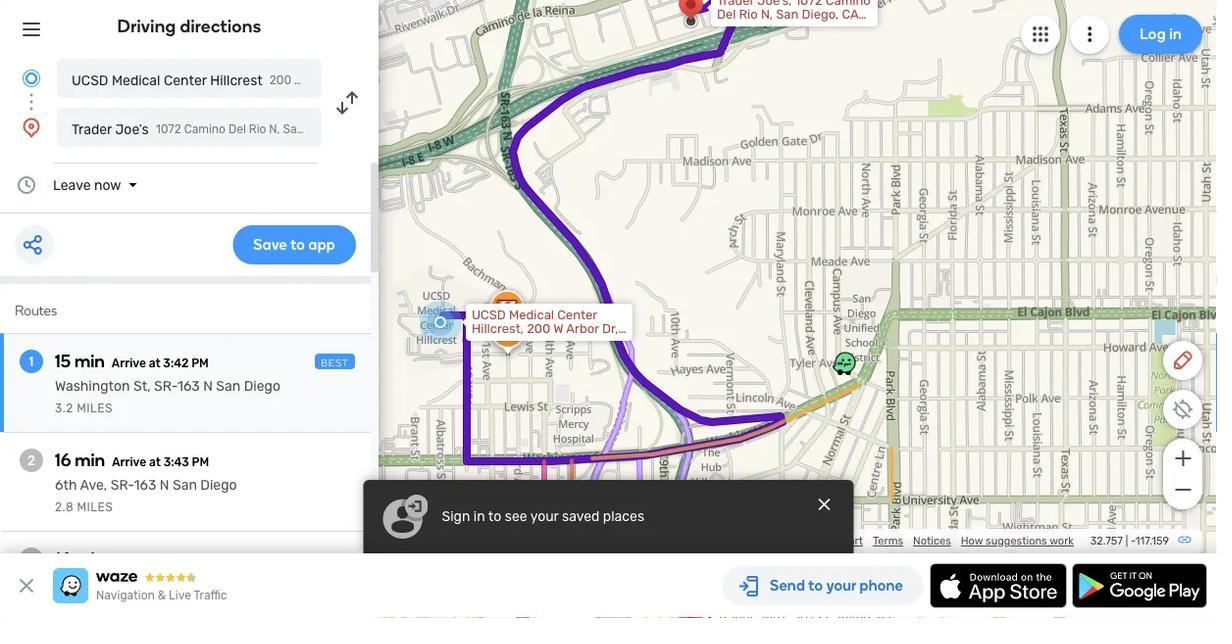 Task type: locate. For each thing, give the bounding box(es) containing it.
n inside washington st, sr-163 n san diego 3.2 miles
[[203, 379, 213, 395]]

san
[[776, 7, 799, 22], [283, 123, 304, 136], [216, 379, 241, 395], [173, 478, 197, 494]]

at
[[149, 357, 160, 371], [149, 456, 161, 470]]

1072 inside trader joe's 1072 camino del rio n, san diego, ca 92108, usa
[[156, 123, 181, 136]]

1 vertical spatial trader
[[72, 121, 112, 137]]

arrive for 16 min
[[112, 456, 146, 470]]

ucsd medical center hillcrest
[[72, 72, 263, 88]]

support
[[822, 535, 863, 548]]

0 horizontal spatial del
[[228, 123, 246, 136]]

del inside trader joe's 1072 camino del rio n, san diego, ca 92108, usa
[[228, 123, 246, 136]]

0 horizontal spatial 163
[[134, 478, 156, 494]]

1 min from the top
[[75, 351, 105, 372]]

to left the use
[[639, 585, 652, 601]]

your right see on the left of the page
[[530, 509, 559, 525]]

2 vertical spatial min
[[75, 549, 105, 570]]

0 vertical spatial rio
[[739, 7, 758, 22]]

rio
[[739, 7, 758, 22], [249, 123, 266, 136]]

ca inside the trader joe's, 1072 camino del rio n, san diego, ca 92108, usa
[[842, 7, 858, 22]]

1072 inside the trader joe's, 1072 camino del rio n, san diego, ca 92108, usa
[[795, 0, 822, 8]]

arrive up st,
[[112, 357, 146, 371]]

navigation & live traffic
[[96, 589, 227, 603]]

arrive up 6th ave, sr-163 n san diego 2.8 miles on the bottom of the page
[[112, 456, 146, 470]]

0 vertical spatial arrive
[[112, 357, 146, 371]]

at inside 16 min arrive at 3:43 pm
[[149, 456, 161, 470]]

n down 3:43
[[160, 478, 169, 494]]

sign
[[442, 509, 470, 525]]

0 horizontal spatial camino
[[184, 123, 226, 136]]

n,
[[761, 7, 773, 22], [269, 123, 280, 136]]

ca
[[842, 7, 858, 22], [344, 123, 359, 136]]

1 vertical spatial pm
[[192, 456, 209, 470]]

1072 right joe's
[[156, 123, 181, 136]]

pencil image
[[1171, 349, 1194, 373]]

arrive
[[112, 357, 146, 371], [112, 456, 146, 470]]

0 vertical spatial waze
[[666, 535, 691, 548]]

1 horizontal spatial usa
[[760, 21, 785, 36]]

[missing "en.livemap.styleguide.close" translation] image
[[814, 579, 834, 598]]

miles down ave,
[[77, 501, 113, 515]]

sr- inside 6th ave, sr-163 n san diego 2.8 miles
[[111, 478, 134, 494]]

waze left doesn't
[[445, 585, 478, 601]]

your
[[530, 509, 559, 525], [681, 585, 710, 601]]

1 horizontal spatial your
[[681, 585, 710, 601]]

to
[[488, 509, 501, 525], [639, 585, 652, 601]]

n for 15 min
[[203, 379, 213, 395]]

sign in to see your saved places
[[442, 509, 644, 525]]

1 horizontal spatial n,
[[761, 7, 773, 22]]

terms
[[873, 535, 903, 548]]

0 horizontal spatial 1072
[[156, 123, 181, 136]]

1 pm from the top
[[191, 357, 209, 371]]

0 vertical spatial ca
[[842, 7, 858, 22]]

driving directions
[[117, 16, 261, 37]]

suggestions
[[986, 535, 1047, 548]]

waze right about
[[666, 535, 691, 548]]

0 horizontal spatial diego,
[[307, 123, 341, 136]]

miles inside washington st, sr-163 n san diego 3.2 miles
[[77, 402, 113, 416]]

min up navigation
[[75, 549, 105, 570]]

in
[[474, 509, 485, 525]]

1 vertical spatial 92108,
[[362, 123, 399, 136]]

1 vertical spatial n
[[160, 478, 169, 494]]

camino
[[826, 0, 871, 8], [184, 123, 226, 136]]

16
[[55, 450, 71, 471], [55, 549, 71, 570]]

trader
[[717, 0, 754, 8], [72, 121, 112, 137]]

camino inside trader joe's 1072 camino del rio n, san diego, ca 92108, usa
[[184, 123, 226, 136]]

ca for joe's
[[344, 123, 359, 136]]

1 16 from the top
[[55, 450, 71, 471]]

0 horizontal spatial usa
[[402, 123, 425, 136]]

1 horizontal spatial ca
[[842, 7, 858, 22]]

n, inside the trader joe's, 1072 camino del rio n, san diego, ca 92108, usa
[[761, 7, 773, 22]]

0 vertical spatial pm
[[191, 357, 209, 371]]

pm inside 16 min arrive at 3:43 pm
[[192, 456, 209, 470]]

min
[[75, 351, 105, 372], [75, 450, 105, 471], [75, 549, 105, 570]]

92108,
[[717, 21, 757, 36], [362, 123, 399, 136]]

0 vertical spatial 1072
[[795, 0, 822, 8]]

0 vertical spatial 16
[[55, 450, 71, 471]]

directions
[[180, 16, 261, 37]]

0 vertical spatial 92108,
[[717, 21, 757, 36]]

32.757
[[1090, 535, 1123, 548]]

rio inside the trader joe's, 1072 camino del rio n, san diego, ca 92108, usa
[[739, 7, 758, 22]]

0 vertical spatial n
[[203, 379, 213, 395]]

zoom out image
[[1170, 479, 1195, 502]]

routes
[[15, 303, 57, 319]]

0 horizontal spatial n,
[[269, 123, 280, 136]]

0 horizontal spatial sr-
[[111, 478, 134, 494]]

at for 15 min
[[149, 357, 160, 371]]

0 horizontal spatial trader
[[72, 121, 112, 137]]

live
[[169, 589, 191, 603]]

92108, inside trader joe's 1072 camino del rio n, san diego, ca 92108, usa
[[362, 123, 399, 136]]

at left 3:42
[[149, 357, 160, 371]]

rio for joe's,
[[739, 7, 758, 22]]

diego inside 6th ave, sr-163 n san diego 2.8 miles
[[200, 478, 237, 494]]

trader left the joe's, on the right of page
[[717, 0, 754, 8]]

1 vertical spatial waze
[[445, 585, 478, 601]]

1 vertical spatial 1072
[[156, 123, 181, 136]]

pm for 16 min
[[192, 456, 209, 470]]

sr- inside washington st, sr-163 n san diego 3.2 miles
[[154, 379, 177, 395]]

ucsd medical center hillcrest button
[[57, 59, 322, 98]]

0 vertical spatial camino
[[826, 0, 871, 8]]

1 at from the top
[[149, 357, 160, 371]]

0 horizontal spatial your
[[530, 509, 559, 525]]

san inside trader joe's 1072 camino del rio n, san diego, ca 92108, usa
[[283, 123, 304, 136]]

0 vertical spatial at
[[149, 357, 160, 371]]

16 for 16 min arrive at 3:43 pm
[[55, 450, 71, 471]]

1 miles from the top
[[77, 402, 113, 416]]

0 vertical spatial usa
[[760, 21, 785, 36]]

117.159
[[1135, 535, 1169, 548]]

joe's,
[[757, 0, 792, 8]]

pm inside 15 min arrive at 3:42 pm
[[191, 357, 209, 371]]

1 horizontal spatial to
[[639, 585, 652, 601]]

1072 right the joe's, on the right of page
[[795, 0, 822, 8]]

sr- for 15 min
[[154, 379, 177, 395]]

15
[[55, 351, 71, 372]]

community
[[701, 535, 760, 548]]

best
[[321, 357, 349, 369]]

1 vertical spatial at
[[149, 456, 161, 470]]

hillcrest
[[210, 72, 263, 88]]

163 inside 6th ave, sr-163 n san diego 2.8 miles
[[134, 478, 156, 494]]

1 horizontal spatial waze
[[666, 535, 691, 548]]

1 horizontal spatial diego
[[244, 379, 280, 395]]

diego, inside trader joe's 1072 camino del rio n, san diego, ca 92108, usa
[[307, 123, 341, 136]]

1072
[[795, 0, 822, 8], [156, 123, 181, 136]]

sr-
[[154, 379, 177, 395], [111, 478, 134, 494]]

[missing "en.livemap.styleguide.close" translation] image
[[814, 495, 834, 515]]

camino right the joe's, on the right of page
[[826, 0, 871, 8]]

2 16 from the top
[[55, 549, 71, 570]]

0 horizontal spatial n
[[160, 478, 169, 494]]

x image
[[15, 575, 38, 598]]

1 vertical spatial min
[[75, 450, 105, 471]]

pm right 3:42
[[191, 357, 209, 371]]

1 vertical spatial your
[[681, 585, 710, 601]]

0 horizontal spatial 92108,
[[362, 123, 399, 136]]

0 horizontal spatial rio
[[249, 123, 266, 136]]

0 horizontal spatial to
[[488, 509, 501, 525]]

sr- right st,
[[154, 379, 177, 395]]

sr- down 16 min arrive at 3:43 pm
[[111, 478, 134, 494]]

1 vertical spatial 163
[[134, 478, 156, 494]]

1 vertical spatial sr-
[[111, 478, 134, 494]]

diego, for joe's
[[307, 123, 341, 136]]

usa inside the trader joe's, 1072 camino del rio n, san diego, ca 92108, usa
[[760, 21, 785, 36]]

n, inside trader joe's 1072 camino del rio n, san diego, ca 92108, usa
[[269, 123, 280, 136]]

0 vertical spatial trader
[[717, 0, 754, 8]]

163 inside washington st, sr-163 n san diego 3.2 miles
[[177, 379, 200, 395]]

2 at from the top
[[149, 456, 161, 470]]

2 min from the top
[[75, 450, 105, 471]]

arrive inside 15 min arrive at 3:42 pm
[[112, 357, 146, 371]]

163 down 16 min arrive at 3:43 pm
[[134, 478, 156, 494]]

1 horizontal spatial 163
[[177, 379, 200, 395]]

san inside washington st, sr-163 n san diego 3.2 miles
[[216, 379, 241, 395]]

1 vertical spatial arrive
[[112, 456, 146, 470]]

1 horizontal spatial rio
[[739, 7, 758, 22]]

1 vertical spatial camino
[[184, 123, 226, 136]]

diego inside washington st, sr-163 n san diego 3.2 miles
[[244, 379, 280, 395]]

del down hillcrest
[[228, 123, 246, 136]]

diego
[[244, 379, 280, 395], [200, 478, 237, 494]]

diego,
[[802, 7, 839, 22], [307, 123, 341, 136]]

now
[[94, 177, 121, 193]]

1
[[29, 354, 34, 370]]

16 down 2.8
[[55, 549, 71, 570]]

ca for joe's,
[[842, 7, 858, 22]]

1 horizontal spatial n
[[203, 379, 213, 395]]

del
[[717, 7, 736, 22], [228, 123, 246, 136]]

0 vertical spatial n,
[[761, 7, 773, 22]]

san inside the trader joe's, 1072 camino del rio n, san diego, ca 92108, usa
[[776, 7, 799, 22]]

waze
[[666, 535, 691, 548], [445, 585, 478, 601]]

ca inside trader joe's 1072 camino del rio n, san diego, ca 92108, usa
[[344, 123, 359, 136]]

at left 3:43
[[149, 456, 161, 470]]

2 miles from the top
[[77, 501, 113, 515]]

163 down 3:42
[[177, 379, 200, 395]]

0 vertical spatial sr-
[[154, 379, 177, 395]]

del for joe's
[[228, 123, 246, 136]]

min up washington
[[75, 351, 105, 372]]

1 horizontal spatial camino
[[826, 0, 871, 8]]

trader inside the trader joe's, 1072 camino del rio n, san diego, ca 92108, usa
[[717, 0, 754, 8]]

2 pm from the top
[[192, 456, 209, 470]]

1 horizontal spatial del
[[717, 7, 736, 22]]

usa inside trader joe's 1072 camino del rio n, san diego, ca 92108, usa
[[402, 123, 425, 136]]

at for 16 min
[[149, 456, 161, 470]]

camino for joe's,
[[826, 0, 871, 8]]

1 vertical spatial n,
[[269, 123, 280, 136]]

partners link
[[769, 535, 813, 548]]

center
[[164, 72, 207, 88]]

usa for joe's,
[[760, 21, 785, 36]]

1 horizontal spatial sr-
[[154, 379, 177, 395]]

1 horizontal spatial 1072
[[795, 0, 822, 8]]

trader left joe's
[[72, 121, 112, 137]]

0 vertical spatial min
[[75, 351, 105, 372]]

1 vertical spatial miles
[[77, 501, 113, 515]]

rio inside trader joe's 1072 camino del rio n, san diego, ca 92108, usa
[[249, 123, 266, 136]]

pm right 3:43
[[192, 456, 209, 470]]

see
[[505, 509, 527, 525]]

current location image
[[20, 67, 43, 90]]

1 horizontal spatial trader
[[717, 0, 754, 8]]

1 vertical spatial diego,
[[307, 123, 341, 136]]

2.8
[[55, 501, 74, 515]]

notices
[[913, 535, 951, 548]]

n
[[203, 379, 213, 395], [160, 478, 169, 494]]

1 vertical spatial rio
[[249, 123, 266, 136]]

1 vertical spatial ca
[[344, 123, 359, 136]]

0 vertical spatial del
[[717, 7, 736, 22]]

clock image
[[15, 174, 38, 197]]

diego, inside the trader joe's, 1072 camino del rio n, san diego, ca 92108, usa
[[802, 7, 839, 22]]

min for 15 min
[[75, 351, 105, 372]]

16 min
[[55, 549, 105, 570]]

n inside 6th ave, sr-163 n san diego 2.8 miles
[[160, 478, 169, 494]]

del inside the trader joe's, 1072 camino del rio n, san diego, ca 92108, usa
[[717, 7, 736, 22]]

at inside 15 min arrive at 3:42 pm
[[149, 357, 160, 371]]

pm
[[191, 357, 209, 371], [192, 456, 209, 470]]

del left the joe's, on the right of page
[[717, 7, 736, 22]]

n right st,
[[203, 379, 213, 395]]

st,
[[133, 379, 151, 395]]

miles
[[77, 402, 113, 416], [77, 501, 113, 515]]

16 up 6th on the left bottom
[[55, 450, 71, 471]]

1 vertical spatial del
[[228, 123, 246, 136]]

1 vertical spatial 16
[[55, 549, 71, 570]]

3.2
[[55, 402, 73, 416]]

0 vertical spatial diego
[[244, 379, 280, 395]]

usa
[[760, 21, 785, 36], [402, 123, 425, 136]]

0 horizontal spatial ca
[[344, 123, 359, 136]]

miles inside 6th ave, sr-163 n san diego 2.8 miles
[[77, 501, 113, 515]]

0 vertical spatial 163
[[177, 379, 200, 395]]

min up ave,
[[75, 450, 105, 471]]

92108, inside the trader joe's, 1072 camino del rio n, san diego, ca 92108, usa
[[717, 21, 757, 36]]

min for 16 min
[[75, 450, 105, 471]]

camino down center
[[184, 123, 226, 136]]

0 vertical spatial diego,
[[802, 7, 839, 22]]

waze doesn't have permission to use your location.
[[445, 585, 768, 601]]

0 horizontal spatial diego
[[200, 478, 237, 494]]

arrive inside 16 min arrive at 3:43 pm
[[112, 456, 146, 470]]

terms link
[[873, 535, 903, 548]]

1 vertical spatial usa
[[402, 123, 425, 136]]

trader for joe's,
[[717, 0, 754, 8]]

1 horizontal spatial 92108,
[[717, 21, 757, 36]]

163
[[177, 379, 200, 395], [134, 478, 156, 494]]

your right the use
[[681, 585, 710, 601]]

camino inside the trader joe's, 1072 camino del rio n, san diego, ca 92108, usa
[[826, 0, 871, 8]]

1 horizontal spatial diego,
[[802, 7, 839, 22]]

leave
[[53, 177, 91, 193]]

1072 for joe's
[[156, 123, 181, 136]]

0 vertical spatial miles
[[77, 402, 113, 416]]

to right the in
[[488, 509, 501, 525]]

1 vertical spatial diego
[[200, 478, 237, 494]]

miles down washington
[[77, 402, 113, 416]]



Task type: describe. For each thing, give the bounding box(es) containing it.
places
[[603, 509, 644, 525]]

trader joe's, 1072 camino del rio n, san diego, ca 92108, usa
[[717, 0, 871, 36]]

6th
[[55, 478, 77, 494]]

doesn't
[[481, 585, 528, 601]]

partners
[[769, 535, 813, 548]]

leave now
[[53, 177, 121, 193]]

-
[[1131, 535, 1136, 548]]

163 for 16 min
[[134, 478, 156, 494]]

about waze link
[[632, 535, 691, 548]]

location.
[[713, 585, 768, 601]]

del for joe's,
[[717, 7, 736, 22]]

medical
[[112, 72, 160, 88]]

n, for joe's,
[[761, 7, 773, 22]]

3 min from the top
[[75, 549, 105, 570]]

washington
[[55, 379, 130, 395]]

about
[[632, 535, 663, 548]]

location image
[[20, 116, 43, 139]]

1072 for joe's,
[[795, 0, 822, 8]]

6th ave, sr-163 n san diego 2.8 miles
[[55, 478, 237, 515]]

how suggestions work link
[[961, 535, 1074, 548]]

joe's
[[115, 121, 149, 137]]

community link
[[701, 535, 760, 548]]

miles for 15 min
[[77, 402, 113, 416]]

n for 16 min
[[160, 478, 169, 494]]

permission
[[566, 585, 636, 601]]

how
[[961, 535, 983, 548]]

92108, for joe's,
[[717, 21, 757, 36]]

use
[[655, 585, 678, 601]]

sr- for 16 min
[[111, 478, 134, 494]]

1 vertical spatial to
[[639, 585, 652, 601]]

2
[[27, 453, 35, 469]]

traffic
[[194, 589, 227, 603]]

about waze community partners support terms notices how suggestions work
[[632, 535, 1074, 548]]

diego for 15 min
[[244, 379, 280, 395]]

miles for 16 min
[[77, 501, 113, 515]]

usa for joe's
[[402, 123, 425, 136]]

0 horizontal spatial waze
[[445, 585, 478, 601]]

work
[[1049, 535, 1074, 548]]

ucsd
[[72, 72, 108, 88]]

ave,
[[80, 478, 107, 494]]

rio for joe's
[[249, 123, 266, 136]]

notices link
[[913, 535, 951, 548]]

support link
[[822, 535, 863, 548]]

|
[[1126, 535, 1128, 548]]

link image
[[1177, 533, 1193, 548]]

zoom in image
[[1170, 447, 1195, 471]]

16 for 16 min
[[55, 549, 71, 570]]

trader for joe's
[[72, 121, 112, 137]]

diego, for joe's,
[[802, 7, 839, 22]]

diego for 16 min
[[200, 478, 237, 494]]

navigation
[[96, 589, 155, 603]]

3:42
[[163, 357, 189, 371]]

arrive for 15 min
[[112, 357, 146, 371]]

&
[[158, 589, 166, 603]]

163 for 15 min
[[177, 379, 200, 395]]

16 min arrive at 3:43 pm
[[55, 450, 209, 471]]

92108, for joe's
[[362, 123, 399, 136]]

pm for 15 min
[[191, 357, 209, 371]]

3:43
[[163, 456, 189, 470]]

trader joe's 1072 camino del rio n, san diego, ca 92108, usa
[[72, 121, 425, 137]]

saved
[[562, 509, 600, 525]]

san inside 6th ave, sr-163 n san diego 2.8 miles
[[173, 478, 197, 494]]

washington st, sr-163 n san diego 3.2 miles
[[55, 379, 280, 416]]

n, for joe's
[[269, 123, 280, 136]]

driving
[[117, 16, 176, 37]]

have
[[531, 585, 562, 601]]

0 vertical spatial to
[[488, 509, 501, 525]]

0 vertical spatial your
[[530, 509, 559, 525]]

camino for joe's
[[184, 123, 226, 136]]

15 min arrive at 3:42 pm
[[55, 351, 209, 372]]

32.757 | -117.159
[[1090, 535, 1169, 548]]



Task type: vqa. For each thing, say whether or not it's contained in the screenshot.
THE CAMINO inside the Trader Joe's 1072 Camino Del Rio N, San Diego, CA 92108, USA
yes



